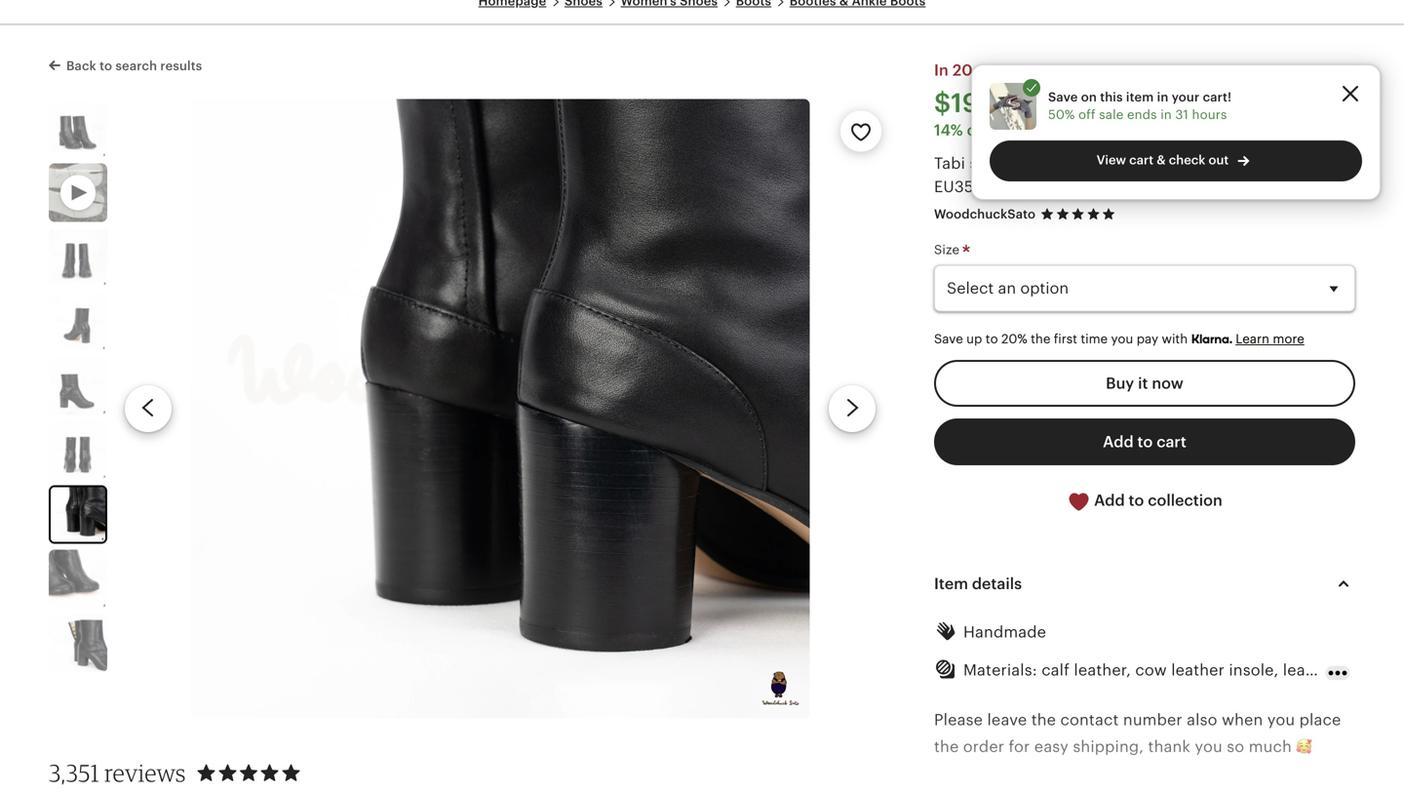 Task type: vqa. For each thing, say whether or not it's contained in the screenshot.
Delva
no



Task type: describe. For each thing, give the bounding box(es) containing it.
eu35-
[[935, 178, 980, 195]]

to inside save up to 20% the first time you pay with klarna. learn more
[[986, 332, 999, 346]]

so
[[1228, 738, 1245, 755]]

for inside please leave the contact number also when you place the order for easy shipping, thank you so much 🥰
[[1009, 738, 1031, 755]]

back to search results link
[[49, 55, 202, 75]]

split
[[970, 154, 1003, 172]]

back to search results
[[66, 59, 202, 73]]

please
[[935, 711, 983, 729]]

3,351 reviews
[[49, 758, 186, 787]]

$222.43
[[1037, 96, 1086, 110]]

woodchucksato link
[[935, 207, 1036, 221]]

cart!
[[1203, 90, 1232, 104]]

number
[[1124, 711, 1183, 729]]

add to cart button
[[935, 418, 1356, 465]]

search
[[116, 59, 157, 73]]

0 horizontal spatial sale
[[992, 121, 1023, 139]]

1 vertical spatial the
[[1032, 711, 1057, 729]]

on
[[1082, 90, 1097, 104]]

order
[[964, 738, 1005, 755]]

out
[[1209, 153, 1229, 167]]

save up to 20% the first time you pay with klarna. learn more
[[935, 332, 1305, 347]]

sale inside save on this item in your cart! 50% off sale ends in 31 hours
[[1100, 107, 1124, 122]]

cow
[[1136, 661, 1168, 679]]

results
[[160, 59, 202, 73]]

$191.29
[[935, 88, 1031, 118]]

much
[[1249, 738, 1292, 755]]

klarna.
[[1192, 332, 1233, 347]]

tabi split toe mens womens 8cm heel leather boots eu35-47 image 5 image
[[49, 421, 107, 479]]

tabi split toe mens womens 8cm heel leather boots eu35-47 image 4 image
[[49, 356, 107, 415]]

learn more button
[[1236, 332, 1305, 346]]

with
[[1162, 332, 1188, 346]]

leave
[[988, 711, 1028, 729]]

buy it now button
[[935, 360, 1356, 407]]

47
[[980, 178, 998, 195]]

item
[[935, 575, 969, 592]]

tabi
[[935, 154, 966, 172]]

0 horizontal spatial leather
[[1172, 661, 1225, 679]]

women's
[[1084, 154, 1151, 172]]

up
[[967, 332, 983, 346]]

men's
[[1036, 154, 1080, 172]]

add to collection
[[1091, 492, 1223, 509]]

in 20+ carts
[[935, 62, 1024, 79]]

the inside save up to 20% the first time you pay with klarna. learn more
[[1031, 332, 1051, 346]]

outsole
[[1341, 661, 1398, 679]]

calf
[[1042, 661, 1070, 679]]

off inside save on this item in your cart! 50% off sale ends in 31 hours
[[1079, 107, 1096, 122]]

to for add to collection
[[1129, 492, 1145, 509]]

cart inside button
[[1157, 433, 1187, 451]]

0 vertical spatial in
[[1158, 90, 1169, 104]]

ends
[[1128, 107, 1158, 122]]

view cart & check out link
[[990, 141, 1363, 182]]

pay
[[1137, 332, 1159, 346]]

place
[[1300, 711, 1342, 729]]

you for place
[[1268, 711, 1296, 729]]

to for add to cart
[[1138, 433, 1153, 451]]

buy it now
[[1106, 375, 1184, 392]]

details
[[972, 575, 1023, 592]]

0 horizontal spatial tabi split toe mens womens 8cm heel leather boots eu35-47 image 6 image
[[51, 487, 105, 542]]

1 horizontal spatial tabi split toe mens womens 8cm heel leather boots eu35-47 image 6 image
[[191, 99, 810, 718]]

shipping,
[[1073, 738, 1144, 755]]

more
[[1273, 332, 1305, 346]]

time for first
[[1081, 332, 1108, 346]]

0 horizontal spatial off
[[967, 121, 989, 139]]

materials: calf leather, cow leather insole, leather outsole
[[964, 661, 1398, 679]]

in
[[935, 62, 949, 79]]

toe
[[1007, 154, 1032, 172]]

14% off sale for a limited time
[[935, 121, 1155, 139]]

1 vertical spatial in
[[1161, 107, 1172, 122]]

collection
[[1148, 492, 1223, 509]]

carts
[[986, 62, 1024, 79]]

2 vertical spatial you
[[1195, 738, 1223, 755]]

hours
[[1193, 107, 1228, 122]]

leather inside "tabi split toe men's women's 8cm heel leather boots eu35-47"
[[1229, 154, 1283, 172]]

14%
[[935, 121, 964, 139]]

20%
[[1002, 332, 1028, 346]]

contact
[[1061, 711, 1119, 729]]

add for add to cart
[[1103, 433, 1134, 451]]

you for pay
[[1112, 332, 1134, 346]]



Task type: locate. For each thing, give the bounding box(es) containing it.
&
[[1157, 153, 1166, 167]]

this
[[1101, 90, 1123, 104]]

item
[[1127, 90, 1154, 104]]

cart
[[1130, 153, 1154, 167], [1157, 433, 1187, 451]]

leather up place
[[1284, 661, 1337, 679]]

tabi split toe mens womens 8cm heel leather boots eu35-47 image 8 image
[[49, 614, 107, 672]]

2 horizontal spatial you
[[1268, 711, 1296, 729]]

tabi split toe men's women's 8cm heel leather boots eu35-47
[[935, 154, 1331, 195]]

you inside save up to 20% the first time you pay with klarna. learn more
[[1112, 332, 1134, 346]]

time inside save up to 20% the first time you pay with klarna. learn more
[[1081, 332, 1108, 346]]

1 vertical spatial save
[[935, 332, 964, 346]]

0 horizontal spatial save
[[935, 332, 964, 346]]

in right item
[[1158, 90, 1169, 104]]

for left a
[[1027, 121, 1048, 139]]

add down add to cart button
[[1095, 492, 1125, 509]]

tabi split toe mens womens 8cm heel leather boots eu35-47 image 3 image
[[49, 292, 107, 350]]

save on this item in your cart! 50% off sale ends in 31 hours
[[1049, 90, 1232, 122]]

1 horizontal spatial leather
[[1229, 154, 1283, 172]]

1 vertical spatial you
[[1268, 711, 1296, 729]]

for
[[1027, 121, 1048, 139], [1009, 738, 1031, 755]]

for down leave
[[1009, 738, 1031, 755]]

1 horizontal spatial you
[[1195, 738, 1223, 755]]

add for add to collection
[[1095, 492, 1125, 509]]

when
[[1222, 711, 1264, 729]]

add to collection button
[[935, 477, 1356, 525]]

it
[[1139, 375, 1149, 392]]

item details button
[[917, 560, 1374, 607]]

0 vertical spatial the
[[1031, 332, 1051, 346]]

cart left &
[[1130, 153, 1154, 167]]

back
[[66, 59, 96, 73]]

please leave the contact number also when you place the order for easy shipping, thank you so much 🥰
[[935, 711, 1342, 755]]

0 vertical spatial time
[[1121, 121, 1155, 139]]

cart down now on the top of the page
[[1157, 433, 1187, 451]]

handmade
[[964, 623, 1047, 641]]

the left first
[[1031, 332, 1051, 346]]

sale
[[1100, 107, 1124, 122], [992, 121, 1023, 139]]

off down on
[[1079, 107, 1096, 122]]

add inside add to collection button
[[1095, 492, 1125, 509]]

save left up in the top right of the page
[[935, 332, 964, 346]]

also
[[1187, 711, 1218, 729]]

off down $191.29
[[967, 121, 989, 139]]

2 vertical spatial the
[[935, 738, 959, 755]]

time down item
[[1121, 121, 1155, 139]]

1 horizontal spatial time
[[1121, 121, 1155, 139]]

0 vertical spatial cart
[[1130, 153, 1154, 167]]

sale down $191.29 $222.43
[[992, 121, 1023, 139]]

1 vertical spatial add
[[1095, 492, 1125, 509]]

🥰
[[1297, 738, 1313, 755]]

1 horizontal spatial cart
[[1157, 433, 1187, 451]]

to down buy it now button
[[1138, 433, 1153, 451]]

reviews
[[105, 758, 186, 787]]

you left so
[[1195, 738, 1223, 755]]

now
[[1152, 375, 1184, 392]]

save
[[1049, 90, 1078, 104], [935, 332, 964, 346]]

0 vertical spatial save
[[1049, 90, 1078, 104]]

0 vertical spatial add
[[1103, 433, 1134, 451]]

1 vertical spatial cart
[[1157, 433, 1187, 451]]

size
[[935, 243, 964, 257]]

1 horizontal spatial sale
[[1100, 107, 1124, 122]]

to right up in the top right of the page
[[986, 332, 999, 346]]

2 horizontal spatial leather
[[1284, 661, 1337, 679]]

check
[[1169, 153, 1206, 167]]

menu bar
[[55, 0, 1350, 26]]

in left 31
[[1161, 107, 1172, 122]]

thank
[[1149, 738, 1191, 755]]

your
[[1172, 90, 1200, 104]]

easy
[[1035, 738, 1069, 755]]

save up 50%
[[1049, 90, 1078, 104]]

time right first
[[1081, 332, 1108, 346]]

in
[[1158, 90, 1169, 104], [1161, 107, 1172, 122]]

to for back to search results
[[100, 59, 112, 73]]

add
[[1103, 433, 1134, 451], [1095, 492, 1125, 509]]

learn
[[1236, 332, 1270, 346]]

save inside save up to 20% the first time you pay with klarna. learn more
[[935, 332, 964, 346]]

add down the buy
[[1103, 433, 1134, 451]]

save for ends
[[1049, 90, 1078, 104]]

leather right cow
[[1172, 661, 1225, 679]]

$191.29 $222.43
[[935, 88, 1086, 118]]

save inside save on this item in your cart! 50% off sale ends in 31 hours
[[1049, 90, 1078, 104]]

off
[[1079, 107, 1096, 122], [967, 121, 989, 139]]

0 horizontal spatial you
[[1112, 332, 1134, 346]]

sale down 'this'
[[1100, 107, 1124, 122]]

a
[[1052, 121, 1061, 139]]

time
[[1121, 121, 1155, 139], [1081, 332, 1108, 346]]

to inside add to cart button
[[1138, 433, 1153, 451]]

add to cart
[[1103, 433, 1187, 451]]

time for limited
[[1121, 121, 1155, 139]]

insole,
[[1230, 661, 1279, 679]]

view cart & check out
[[1097, 153, 1229, 167]]

50%
[[1049, 107, 1075, 122]]

tabi split toe mens womens 8cm heel leather boots eu35-47 image 2 image
[[49, 228, 107, 286]]

leather
[[1229, 154, 1283, 172], [1172, 661, 1225, 679], [1284, 661, 1337, 679]]

to inside add to collection button
[[1129, 492, 1145, 509]]

8cm
[[1155, 154, 1188, 172]]

materials:
[[964, 661, 1038, 679]]

view
[[1097, 153, 1127, 167]]

leather,
[[1074, 661, 1132, 679]]

you
[[1112, 332, 1134, 346], [1268, 711, 1296, 729], [1195, 738, 1223, 755]]

woodchucksato
[[935, 207, 1036, 221]]

first
[[1054, 332, 1078, 346]]

to right back
[[100, 59, 112, 73]]

tabi split toe mens womens 8cm heel leather boots eu35-47 image 6 image
[[191, 99, 810, 718], [51, 487, 105, 542]]

20+
[[953, 62, 982, 79]]

to
[[100, 59, 112, 73], [986, 332, 999, 346], [1138, 433, 1153, 451], [1129, 492, 1145, 509]]

buy
[[1106, 375, 1135, 392]]

tabi split toe mens womens 8cm heel leather boots eu35-47 image 7 image
[[49, 550, 107, 608]]

0 horizontal spatial cart
[[1130, 153, 1154, 167]]

1 vertical spatial time
[[1081, 332, 1108, 346]]

the
[[1031, 332, 1051, 346], [1032, 711, 1057, 729], [935, 738, 959, 755]]

heel
[[1193, 154, 1225, 172]]

1 horizontal spatial off
[[1079, 107, 1096, 122]]

you up much
[[1268, 711, 1296, 729]]

to left collection
[[1129, 492, 1145, 509]]

save for klarna.
[[935, 332, 964, 346]]

1 horizontal spatial save
[[1049, 90, 1078, 104]]

0 vertical spatial you
[[1112, 332, 1134, 346]]

limited
[[1065, 121, 1117, 139]]

tabi split toe mens womens 8cm heel leather boots eu35-47 image 1 image
[[49, 99, 107, 157]]

0 horizontal spatial time
[[1081, 332, 1108, 346]]

31
[[1176, 107, 1189, 122]]

3,351
[[49, 758, 99, 787]]

leather right out at the right
[[1229, 154, 1283, 172]]

0 vertical spatial for
[[1027, 121, 1048, 139]]

boots
[[1287, 154, 1331, 172]]

to inside back to search results link
[[100, 59, 112, 73]]

item details
[[935, 575, 1023, 592]]

the down please
[[935, 738, 959, 755]]

1 vertical spatial for
[[1009, 738, 1031, 755]]

you left pay
[[1112, 332, 1134, 346]]

the up easy at the bottom of the page
[[1032, 711, 1057, 729]]

add inside add to cart button
[[1103, 433, 1134, 451]]



